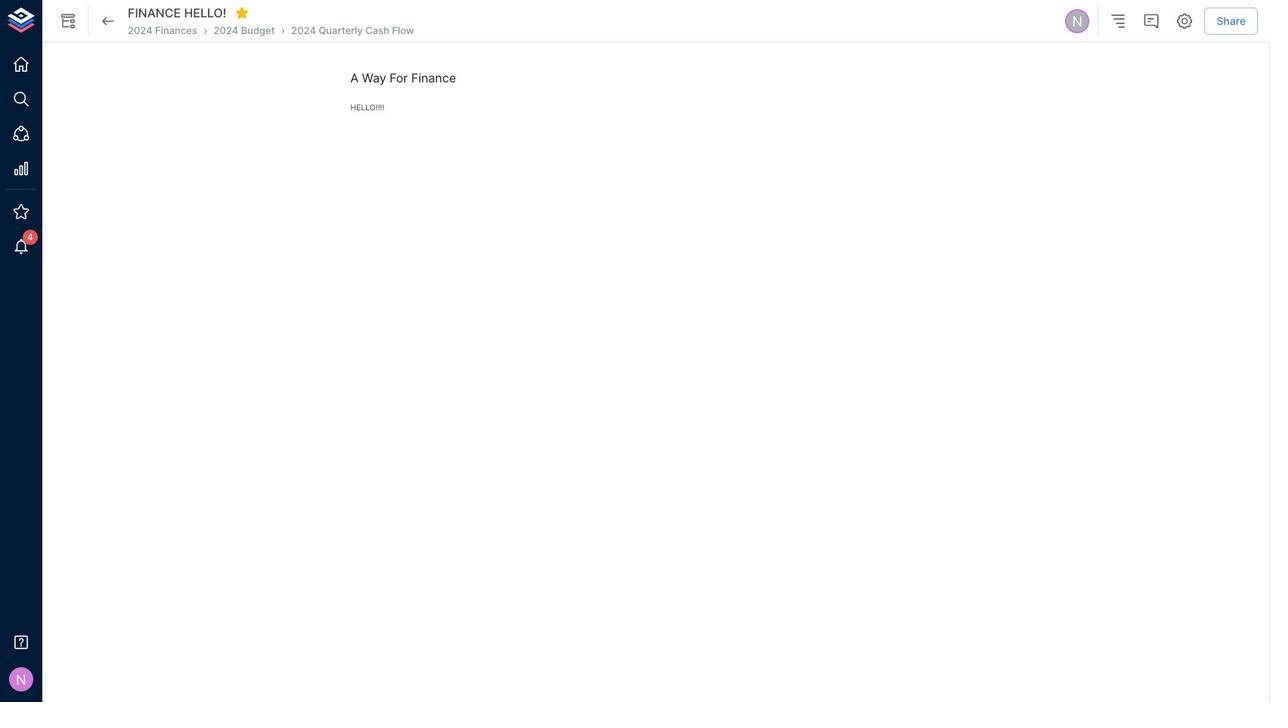 Task type: describe. For each thing, give the bounding box(es) containing it.
comments image
[[1143, 12, 1161, 30]]

settings image
[[1176, 12, 1194, 30]]

go back image
[[99, 12, 117, 30]]

show wiki image
[[59, 12, 77, 30]]



Task type: locate. For each thing, give the bounding box(es) containing it.
table of contents image
[[1109, 12, 1128, 30]]

remove favorite image
[[235, 6, 248, 20]]



Task type: vqa. For each thing, say whether or not it's contained in the screenshot.
top branding
no



